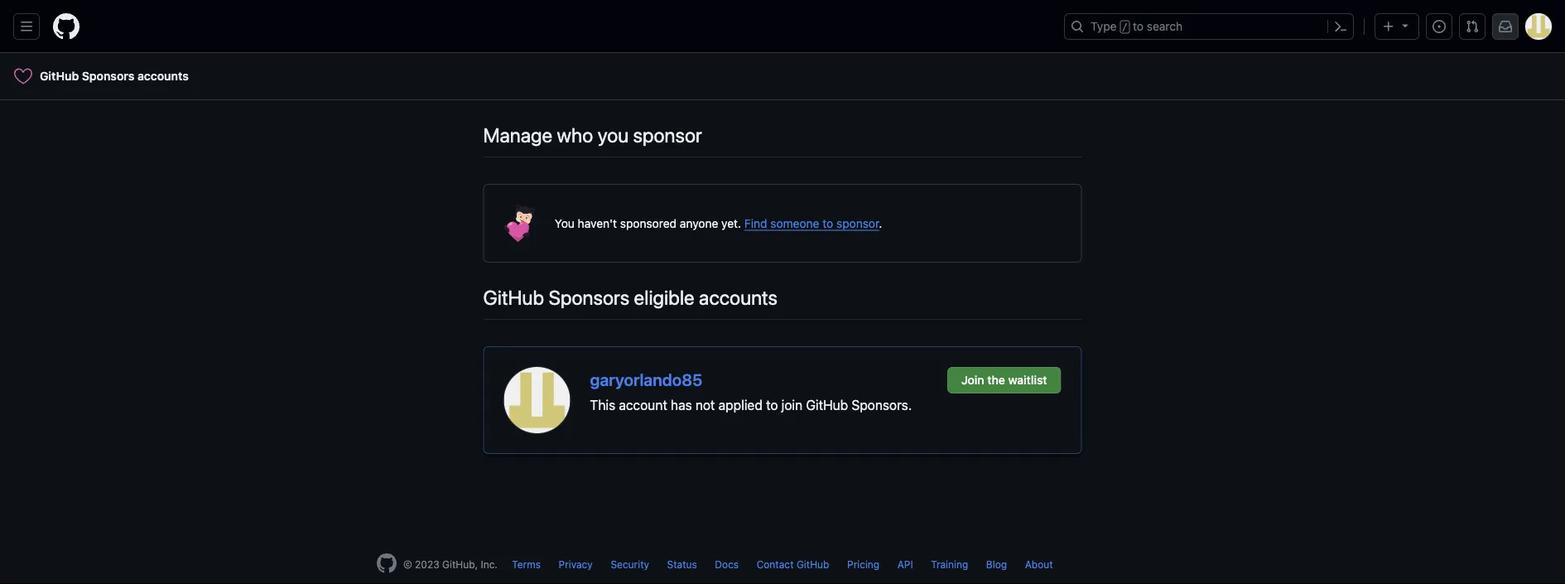 Task type: vqa. For each thing, say whether or not it's contained in the screenshot.
Pages Link
no



Task type: describe. For each thing, give the bounding box(es) containing it.
api
[[898, 558, 913, 570]]

1 vertical spatial accounts
[[699, 286, 778, 309]]

manage who you sponsor
[[483, 123, 702, 147]]

eligible
[[634, 286, 695, 309]]

you
[[555, 216, 575, 230]]

security
[[611, 558, 649, 570]]

© 2023 github, inc.
[[403, 558, 498, 570]]

0 horizontal spatial accounts
[[138, 69, 189, 83]]

waitlist
[[1009, 373, 1047, 387]]

notifications image
[[1499, 20, 1513, 33]]

blog
[[986, 558, 1007, 570]]

sponsored
[[620, 216, 677, 230]]

type / to search
[[1091, 19, 1183, 33]]

someone
[[771, 216, 820, 230]]

footer containing © 2023 github, inc.
[[364, 520, 1202, 584]]

about link
[[1025, 558, 1053, 570]]

manage
[[483, 123, 553, 147]]

security link
[[611, 558, 649, 570]]

pricing
[[847, 558, 880, 570]]

github inside garyorlando85 this account has not applied to join github sponsors.
[[806, 397, 848, 413]]

join the waitlist
[[962, 373, 1047, 387]]

you
[[598, 123, 629, 147]]

/
[[1122, 22, 1128, 33]]

command palette image
[[1335, 20, 1348, 33]]

contact github
[[757, 558, 830, 570]]

0 vertical spatial homepage image
[[53, 13, 80, 40]]

search
[[1147, 19, 1183, 33]]

training link
[[931, 558, 969, 570]]

triangle down image
[[1399, 19, 1412, 32]]

about
[[1025, 558, 1053, 570]]

garyorlando85
[[590, 369, 703, 389]]



Task type: locate. For each thing, give the bounding box(es) containing it.
sponsors for accounts
[[82, 69, 135, 83]]

issue opened image
[[1433, 20, 1446, 33]]

type
[[1091, 19, 1117, 33]]

sponsor right someone
[[837, 216, 879, 230]]

has
[[671, 397, 692, 413]]

.
[[879, 216, 883, 230]]

to left join
[[766, 397, 778, 413]]

account
[[619, 397, 668, 413]]

the
[[988, 373, 1006, 387]]

blog link
[[986, 558, 1007, 570]]

github sponsors eligible accounts
[[483, 286, 778, 309]]

status link
[[667, 558, 697, 570]]

find someone to sponsor link
[[745, 216, 879, 230]]

pricing link
[[847, 558, 880, 570]]

contact github link
[[757, 558, 830, 570]]

1 vertical spatial sponsor
[[837, 216, 879, 230]]

homepage image left © at the left bottom of page
[[377, 553, 397, 573]]

anyone
[[680, 216, 719, 230]]

contact
[[757, 558, 794, 570]]

to
[[1133, 19, 1144, 33], [823, 216, 834, 230], [766, 397, 778, 413]]

who
[[557, 123, 593, 147]]

0 vertical spatial sponsor
[[633, 123, 702, 147]]

sponsors for eligible
[[549, 286, 630, 309]]

sponsors.
[[852, 397, 912, 413]]

0 horizontal spatial sponsor
[[633, 123, 702, 147]]

1 horizontal spatial homepage image
[[377, 553, 397, 573]]

homepage image up github sponsors accounts
[[53, 13, 80, 40]]

github,
[[442, 558, 478, 570]]

@garyorlando85 image
[[504, 367, 570, 433]]

git pull request image
[[1466, 20, 1480, 33]]

join
[[962, 373, 985, 387]]

yet.
[[722, 216, 742, 230]]

©
[[403, 558, 412, 570]]

sponsor
[[633, 123, 702, 147], [837, 216, 879, 230]]

to right someone
[[823, 216, 834, 230]]

docs link
[[715, 558, 739, 570]]

haven't
[[578, 216, 617, 230]]

find
[[745, 216, 768, 230]]

accounts
[[138, 69, 189, 83], [699, 286, 778, 309]]

inc.
[[481, 558, 498, 570]]

sponsor right you
[[633, 123, 702, 147]]

terms
[[512, 558, 541, 570]]

heart image
[[13, 66, 33, 86]]

2023
[[415, 558, 440, 570]]

1 vertical spatial to
[[823, 216, 834, 230]]

this
[[590, 397, 616, 413]]

docs
[[715, 558, 739, 570]]

homepage image
[[53, 13, 80, 40], [377, 553, 397, 573]]

terms link
[[512, 558, 541, 570]]

0 vertical spatial accounts
[[138, 69, 189, 83]]

0 vertical spatial sponsors
[[82, 69, 135, 83]]

1 horizontal spatial to
[[823, 216, 834, 230]]

privacy
[[559, 558, 593, 570]]

api link
[[898, 558, 913, 570]]

github
[[40, 69, 79, 83], [483, 286, 544, 309], [806, 397, 848, 413], [797, 558, 830, 570]]

0 vertical spatial to
[[1133, 19, 1144, 33]]

to inside garyorlando85 this account has not applied to join github sponsors.
[[766, 397, 778, 413]]

1 vertical spatial homepage image
[[377, 553, 397, 573]]

to right /
[[1133, 19, 1144, 33]]

training
[[931, 558, 969, 570]]

0 horizontal spatial sponsors
[[82, 69, 135, 83]]

join
[[782, 397, 803, 413]]

you haven't sponsored anyone yet. find someone to sponsor .
[[555, 216, 883, 230]]

0 horizontal spatial homepage image
[[53, 13, 80, 40]]

2 vertical spatial to
[[766, 397, 778, 413]]

garyorlando85 this account has not applied to join github sponsors.
[[590, 369, 912, 413]]

github sponsors accounts
[[40, 69, 189, 83]]

not
[[696, 397, 715, 413]]

0 horizontal spatial to
[[766, 397, 778, 413]]

privacy link
[[559, 558, 593, 570]]

2 horizontal spatial to
[[1133, 19, 1144, 33]]

1 horizontal spatial sponsors
[[549, 286, 630, 309]]

1 vertical spatial sponsors
[[549, 286, 630, 309]]

applied
[[719, 397, 763, 413]]

1 horizontal spatial accounts
[[699, 286, 778, 309]]

garyorlando85 link
[[590, 369, 703, 389]]

status
[[667, 558, 697, 570]]

footer
[[364, 520, 1202, 584]]

plus image
[[1383, 20, 1396, 33]]

join the waitlist button
[[948, 367, 1062, 393]]

sponsors
[[82, 69, 135, 83], [549, 286, 630, 309]]

1 horizontal spatial sponsor
[[837, 216, 879, 230]]



